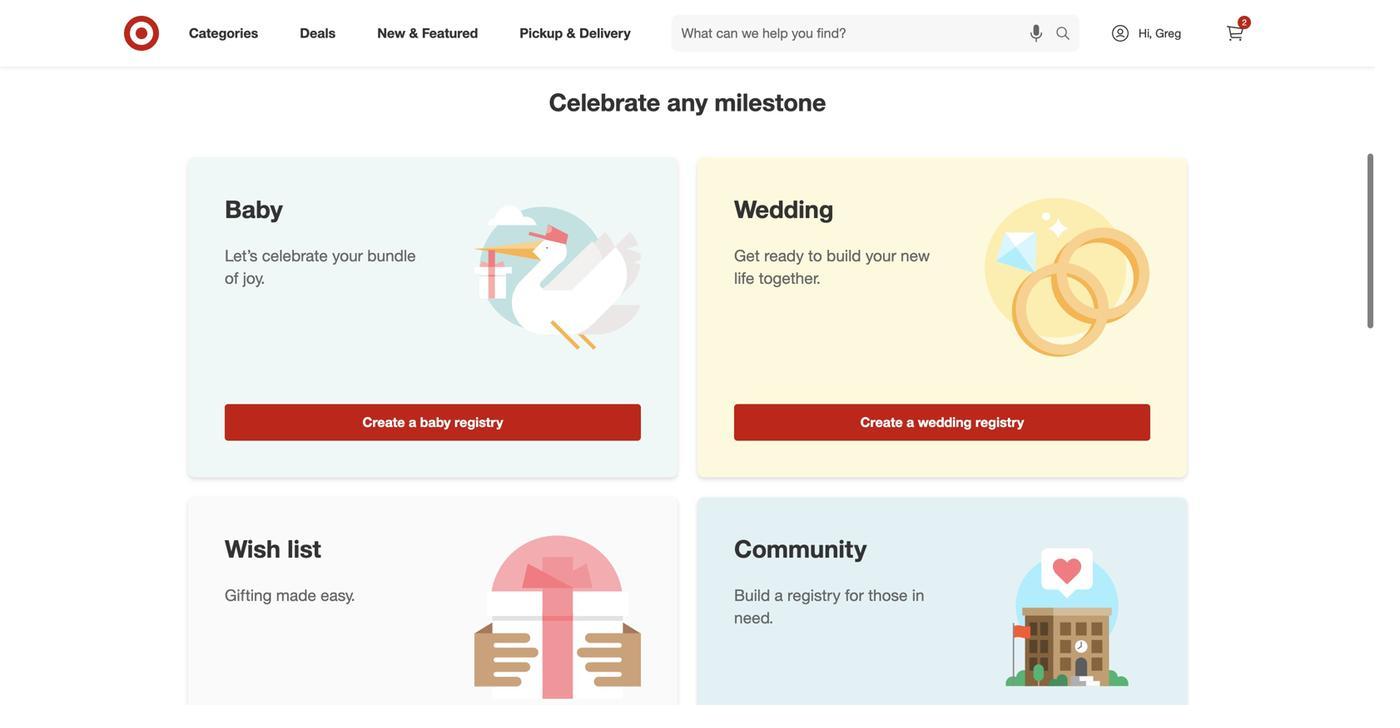 Task type: describe. For each thing, give the bounding box(es) containing it.
to
[[808, 246, 822, 265]]

new & featured
[[377, 25, 478, 41]]

pickup
[[520, 25, 563, 41]]

together.
[[759, 269, 821, 288]]

celebrate
[[262, 246, 328, 265]]

registry inside build a registry for those in need.
[[788, 586, 841, 605]]

deals
[[300, 25, 336, 41]]

gifting
[[225, 586, 272, 605]]

new
[[377, 25, 406, 41]]

joy.
[[243, 269, 265, 288]]

2 link
[[1217, 15, 1254, 52]]

celebrate any milestone
[[549, 87, 826, 117]]

milestone
[[715, 87, 826, 117]]

find a registry button
[[544, 2, 831, 38]]

create a wedding registry button
[[734, 404, 1151, 441]]

made
[[276, 586, 316, 605]]

life
[[734, 269, 755, 288]]

any
[[667, 87, 708, 117]]

your inside 'let's celebrate your bundle of joy.'
[[332, 246, 363, 265]]

pickup & delivery link
[[506, 15, 652, 52]]

categories
[[189, 25, 258, 41]]

categories link
[[175, 15, 279, 52]]

bundle
[[367, 246, 416, 265]]

wedding
[[734, 194, 834, 224]]

a for create a baby registry
[[409, 414, 416, 430]]

wish
[[225, 534, 281, 563]]

easy.
[[321, 586, 355, 605]]

featured
[[422, 25, 478, 41]]

create a wedding registry
[[861, 414, 1024, 430]]

What can we help you find? suggestions appear below search field
[[672, 15, 1060, 52]]

in
[[912, 586, 925, 605]]

a for create a wedding registry
[[907, 414, 915, 430]]

list
[[287, 534, 321, 563]]

get
[[734, 246, 760, 265]]

wish list
[[225, 534, 321, 563]]

your inside get ready to build your new life together.
[[866, 246, 897, 265]]

a for build a registry for those in need.
[[775, 586, 783, 605]]

build
[[734, 586, 770, 605]]

baby
[[225, 194, 283, 224]]

get ready to build your new life together.
[[734, 246, 930, 288]]

find
[[645, 12, 671, 28]]



Task type: locate. For each thing, give the bounding box(es) containing it.
0 horizontal spatial your
[[332, 246, 363, 265]]

create for baby
[[363, 414, 405, 430]]

delivery
[[580, 25, 631, 41]]

& for pickup
[[567, 25, 576, 41]]

create left baby
[[363, 414, 405, 430]]

1 horizontal spatial &
[[567, 25, 576, 41]]

registry right find
[[685, 12, 730, 28]]

find a registry
[[645, 12, 730, 28]]

0 horizontal spatial &
[[409, 25, 418, 41]]

a right find
[[675, 12, 682, 28]]

greg
[[1156, 26, 1182, 40]]

& right pickup
[[567, 25, 576, 41]]

gifting made easy.
[[225, 586, 355, 605]]

2 & from the left
[[567, 25, 576, 41]]

need.
[[734, 608, 774, 628]]

for
[[845, 586, 864, 605]]

celebrate
[[549, 87, 661, 117]]

build a registry for those in need.
[[734, 586, 925, 628]]

&
[[409, 25, 418, 41], [567, 25, 576, 41]]

2
[[1242, 17, 1247, 27]]

search
[[1048, 27, 1088, 43]]

a inside build a registry for those in need.
[[775, 586, 783, 605]]

create left the wedding
[[861, 414, 903, 430]]

0 horizontal spatial create
[[363, 414, 405, 430]]

pickup & delivery
[[520, 25, 631, 41]]

create
[[363, 414, 405, 430], [861, 414, 903, 430]]

registry right baby
[[455, 414, 503, 430]]

new
[[901, 246, 930, 265]]

a
[[675, 12, 682, 28], [409, 414, 416, 430], [907, 414, 915, 430], [775, 586, 783, 605]]

a for find a registry
[[675, 12, 682, 28]]

1 horizontal spatial your
[[866, 246, 897, 265]]

hi, greg
[[1139, 26, 1182, 40]]

ready
[[764, 246, 804, 265]]

create a baby registry
[[363, 414, 503, 430]]

let's
[[225, 246, 258, 265]]

1 your from the left
[[332, 246, 363, 265]]

search button
[[1048, 15, 1088, 55]]

your left new
[[866, 246, 897, 265]]

registry right the wedding
[[976, 414, 1024, 430]]

2 create from the left
[[861, 414, 903, 430]]

your
[[332, 246, 363, 265], [866, 246, 897, 265]]

a left the wedding
[[907, 414, 915, 430]]

& for new
[[409, 25, 418, 41]]

create a baby registry button
[[225, 404, 641, 441]]

registry
[[685, 12, 730, 28], [455, 414, 503, 430], [976, 414, 1024, 430], [788, 586, 841, 605]]

2 your from the left
[[866, 246, 897, 265]]

build
[[827, 246, 861, 265]]

a left baby
[[409, 414, 416, 430]]

registry left the for
[[788, 586, 841, 605]]

wedding
[[918, 414, 972, 430]]

your left bundle
[[332, 246, 363, 265]]

& right new
[[409, 25, 418, 41]]

deals link
[[286, 15, 357, 52]]

1 horizontal spatial create
[[861, 414, 903, 430]]

hi,
[[1139, 26, 1153, 40]]

of
[[225, 269, 239, 288]]

create for wedding
[[861, 414, 903, 430]]

let's celebrate your bundle of joy.
[[225, 246, 416, 288]]

new & featured link
[[363, 15, 499, 52]]

1 & from the left
[[409, 25, 418, 41]]

community
[[734, 534, 867, 563]]

baby
[[420, 414, 451, 430]]

1 create from the left
[[363, 414, 405, 430]]

those
[[869, 586, 908, 605]]

a right build
[[775, 586, 783, 605]]



Task type: vqa. For each thing, say whether or not it's contained in the screenshot.
Breakfast
no



